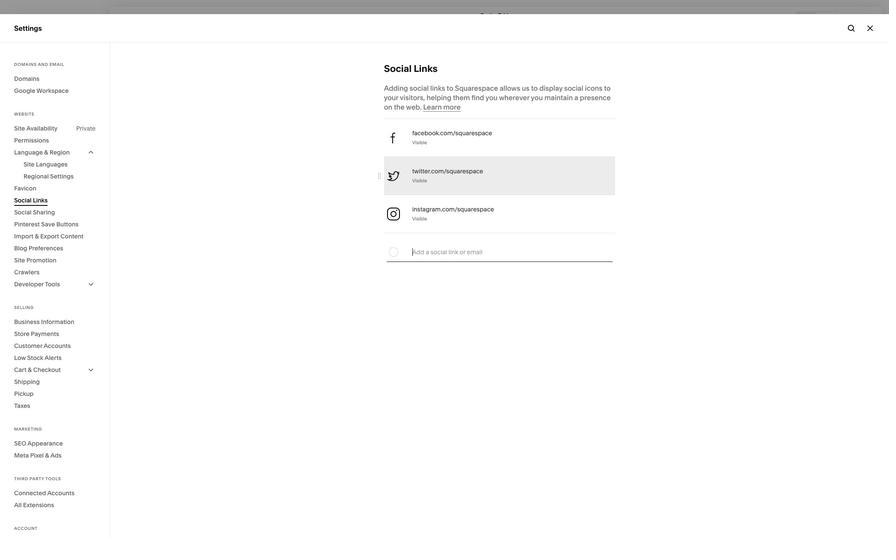 Task type: vqa. For each thing, say whether or not it's contained in the screenshot.
the left a
yes



Task type: describe. For each thing, give the bounding box(es) containing it.
presence
[[580, 93, 611, 102]]

2 vertical spatial settings
[[14, 443, 41, 451]]

jacob
[[34, 486, 49, 493]]

3 to from the left
[[604, 84, 611, 93]]

learn
[[423, 103, 442, 111]]

store payments link
[[14, 328, 96, 340]]

edit
[[119, 15, 131, 22]]

regional
[[24, 173, 49, 180]]

pinterest save buttons link
[[14, 219, 96, 231]]

content
[[60, 233, 84, 241]]

1 marketing from the top
[[14, 84, 47, 93]]

information
[[41, 319, 74, 326]]

web.
[[406, 103, 422, 111]]

favicon link
[[14, 183, 96, 195]]

facebook.com/squarespace visible
[[412, 129, 492, 146]]

acuity
[[14, 130, 35, 139]]

site for site languages regional settings
[[24, 161, 34, 168]]

taxes link
[[14, 400, 96, 412]]

account
[[14, 527, 38, 532]]

region
[[50, 149, 70, 156]]

workspace
[[37, 87, 69, 95]]

promotion
[[26, 257, 56, 265]]

us
[[522, 84, 530, 93]]

simonjacob477@gmail.com
[[34, 493, 100, 499]]

1 vertical spatial links
[[33, 197, 48, 205]]

analytics link
[[14, 114, 95, 125]]

developer
[[14, 281, 44, 289]]

display
[[539, 84, 563, 93]]

seo
[[14, 440, 26, 448]]

help
[[14, 458, 29, 467]]

shipping
[[14, 379, 40, 386]]

2 selling from the top
[[14, 306, 34, 310]]

party
[[30, 477, 44, 482]]

pickup
[[14, 391, 34, 398]]

social sharing link
[[14, 207, 96, 219]]

adding social links to squarespace allows us to display social icons to your visitors, helping them find you wherever you maintain a presence on the web.
[[384, 84, 611, 111]]

seo appearance meta pixel & ads
[[14, 440, 63, 460]]

developer tools
[[14, 281, 60, 289]]

the
[[394, 103, 405, 111]]

payments
[[31, 331, 59, 338]]

book
[[481, 12, 493, 18]]

export
[[40, 233, 59, 241]]

pickup link
[[14, 388, 96, 400]]

asset
[[14, 427, 33, 436]]

pixel
[[30, 452, 44, 460]]

2 you from the left
[[531, 93, 543, 102]]

alerts
[[45, 355, 62, 362]]

them
[[453, 93, 470, 102]]

meta
[[14, 452, 29, 460]]

and
[[38, 62, 48, 67]]

availability
[[26, 125, 57, 132]]

2 marketing from the top
[[14, 427, 42, 432]]

shipping link
[[14, 376, 96, 388]]

regional settings link
[[24, 171, 96, 183]]

preferences
[[29, 245, 63, 253]]

find
[[472, 93, 484, 102]]

accounts inside business information store payments customer accounts low stock alerts
[[44, 343, 71, 350]]

language & region link
[[14, 147, 96, 159]]

2 to from the left
[[531, 84, 538, 93]]

wherever
[[499, 93, 530, 102]]

adding
[[384, 84, 408, 93]]

meta pixel & ads link
[[14, 450, 96, 462]]

your
[[384, 93, 398, 102]]

& inside social sharing pinterest save buttons import & export content blog preferences site promotion crawlers
[[35, 233, 39, 241]]

library
[[34, 427, 57, 436]]

1 horizontal spatial links
[[414, 63, 438, 75]]

asset library
[[14, 427, 57, 436]]

0 vertical spatial settings
[[14, 24, 42, 32]]

google workspace link
[[14, 85, 96, 97]]

social inside social links link
[[14, 197, 31, 205]]

instagram.com/squarespace
[[412, 206, 494, 214]]

tools inside dropdown button
[[45, 281, 60, 289]]

instagram.com/squarespace visible
[[412, 206, 494, 222]]

permissions link
[[14, 135, 96, 147]]

1 vertical spatial tools
[[45, 477, 61, 482]]

languages
[[36, 161, 68, 168]]

edit button
[[114, 11, 137, 27]]

1 selling from the top
[[14, 69, 36, 77]]

squarespace
[[455, 84, 498, 93]]

site languages link
[[24, 159, 96, 171]]

settings link
[[14, 442, 95, 453]]

buttons
[[56, 221, 79, 229]]

business
[[14, 319, 40, 326]]

twitter.com/squarespace visible
[[412, 168, 483, 184]]

a inside adding social links to squarespace allows us to display social icons to your visitors, helping them find you wherever you maintain a presence on the web.
[[575, 93, 578, 102]]

0 vertical spatial social
[[384, 63, 412, 75]]

email
[[49, 62, 64, 67]]

connected accounts all extensions
[[14, 490, 75, 510]]

settings inside site languages regional settings
[[50, 173, 74, 180]]

cart & checkout
[[14, 367, 61, 374]]

connected
[[14, 490, 46, 498]]

import
[[14, 233, 33, 241]]

1 you from the left
[[486, 93, 498, 102]]

third party tools
[[14, 477, 61, 482]]

1 social from the left
[[410, 84, 429, 93]]

2 website from the top
[[14, 112, 34, 117]]



Task type: locate. For each thing, give the bounding box(es) containing it.
0 horizontal spatial social links
[[14, 197, 48, 205]]

1 horizontal spatial to
[[531, 84, 538, 93]]

0 horizontal spatial social
[[410, 84, 429, 93]]

& inside dropdown button
[[44, 149, 48, 156]]

social up pinterest
[[14, 209, 31, 217]]

0 vertical spatial domains
[[14, 62, 37, 67]]

to right links
[[447, 84, 453, 93]]

permissions
[[14, 137, 49, 144]]

& inside seo appearance meta pixel & ads
[[45, 452, 49, 460]]

domains for google
[[14, 75, 39, 83]]

& inside dropdown button
[[28, 367, 32, 374]]

2 vertical spatial visible
[[412, 216, 427, 222]]

2 social from the left
[[564, 84, 583, 93]]

links up links
[[414, 63, 438, 75]]

to right us
[[531, 84, 538, 93]]

store
[[14, 331, 29, 338]]

0 horizontal spatial links
[[33, 197, 48, 205]]

domains inside domains google workspace
[[14, 75, 39, 83]]

1 horizontal spatial social
[[564, 84, 583, 93]]

1 to from the left
[[447, 84, 453, 93]]

all extensions link
[[14, 500, 96, 512]]

ads
[[50, 452, 62, 460]]

social inside social sharing pinterest save buttons import & export content blog preferences site promotion crawlers
[[14, 209, 31, 217]]

visible down facebook.com/squarespace
[[412, 140, 427, 146]]

0 horizontal spatial to
[[447, 84, 453, 93]]

&
[[44, 149, 48, 156], [35, 233, 39, 241], [28, 367, 32, 374], [45, 452, 49, 460]]

book a table
[[481, 12, 512, 18]]

settings down site languages "link"
[[50, 173, 74, 180]]

visible down twitter.com/squarespace
[[412, 178, 427, 184]]

you right find
[[486, 93, 498, 102]]

blog preferences link
[[14, 243, 96, 255]]

1 vertical spatial accounts
[[47, 490, 75, 498]]

private
[[76, 125, 96, 132]]

1 vertical spatial marketing
[[14, 427, 42, 432]]

selling up business
[[14, 306, 34, 310]]

1 vertical spatial settings
[[50, 173, 74, 180]]

site down language at left top
[[24, 161, 34, 168]]

cart & checkout button
[[14, 364, 96, 376]]

social down favicon
[[14, 197, 31, 205]]

visible inside facebook.com/squarespace visible
[[412, 140, 427, 146]]

visitors,
[[400, 93, 425, 102]]

a
[[494, 12, 497, 18], [575, 93, 578, 102]]

scheduling
[[36, 130, 73, 139]]

0 horizontal spatial a
[[494, 12, 497, 18]]

0 vertical spatial accounts
[[44, 343, 71, 350]]

social links up the adding
[[384, 63, 438, 75]]

developer tools link
[[14, 279, 96, 291]]

site
[[14, 125, 25, 132], [24, 161, 34, 168], [14, 257, 25, 265]]

tools down crawlers link
[[45, 281, 60, 289]]

social links inside social links link
[[14, 197, 48, 205]]

icons
[[585, 84, 603, 93]]

site inside social sharing pinterest save buttons import & export content blog preferences site promotion crawlers
[[14, 257, 25, 265]]

site for site availability
[[14, 125, 25, 132]]

social up the adding
[[384, 63, 412, 75]]

visible for instagram.com/squarespace
[[412, 216, 427, 222]]

domains left and
[[14, 62, 37, 67]]

1 vertical spatial social links
[[14, 197, 48, 205]]

3 visible from the top
[[412, 216, 427, 222]]

visible for twitter.com/squarespace
[[412, 178, 427, 184]]

visible down instagram.com/squarespace
[[412, 216, 427, 222]]

settings up domains and email on the left top of the page
[[14, 24, 42, 32]]

social
[[384, 63, 412, 75], [14, 197, 31, 205], [14, 209, 31, 217]]

customer
[[14, 343, 42, 350]]

links
[[430, 84, 445, 93]]

third
[[14, 477, 28, 482]]

domains and email
[[14, 62, 64, 67]]

links up sharing
[[33, 197, 48, 205]]

accounts inside connected accounts all extensions
[[47, 490, 75, 498]]

accounts up the all extensions link
[[47, 490, 75, 498]]

tools
[[45, 281, 60, 289], [45, 477, 61, 482]]

marketing
[[14, 84, 47, 93], [14, 427, 42, 432]]

1 horizontal spatial a
[[575, 93, 578, 102]]

language & region
[[14, 149, 70, 156]]

domains google workspace
[[14, 75, 69, 95]]

table
[[498, 12, 512, 18]]

domains link
[[14, 73, 96, 85]]

website up domains and email on the left top of the page
[[14, 53, 41, 62]]

1 horizontal spatial social links
[[384, 63, 438, 75]]

helping
[[427, 93, 451, 102]]

icon image
[[389, 248, 398, 257]]

& left ads
[[45, 452, 49, 460]]

to right icons
[[604, 84, 611, 93]]

customer accounts link
[[14, 340, 96, 352]]

0 vertical spatial website
[[14, 53, 41, 62]]

1 vertical spatial domains
[[14, 75, 39, 83]]

language & region button
[[14, 147, 96, 159]]

site languages regional settings
[[24, 161, 74, 180]]

website link
[[14, 53, 95, 63]]

1 vertical spatial site
[[24, 161, 34, 168]]

2 horizontal spatial to
[[604, 84, 611, 93]]

& right cart
[[28, 367, 32, 374]]

visible for facebook.com/squarespace
[[412, 140, 427, 146]]

you
[[486, 93, 498, 102], [531, 93, 543, 102]]

0 vertical spatial visible
[[412, 140, 427, 146]]

a right book
[[494, 12, 497, 18]]

you down 'display'
[[531, 93, 543, 102]]

appearance
[[27, 440, 63, 448]]

facebook.com/squarespace
[[412, 129, 492, 137]]

cart & checkout link
[[14, 364, 96, 376]]

on
[[384, 103, 392, 111]]

developer tools button
[[14, 279, 96, 291]]

1 vertical spatial visible
[[412, 178, 427, 184]]

Add a social link or email text field
[[412, 243, 611, 262]]

2 visible from the top
[[412, 178, 427, 184]]

seo appearance link
[[14, 438, 96, 450]]

sharing
[[33, 209, 55, 217]]

learn more link
[[423, 103, 461, 112]]

selling link
[[14, 68, 95, 78]]

site promotion link
[[14, 255, 96, 267]]

site down analytics
[[14, 125, 25, 132]]

asset library link
[[14, 427, 95, 437]]

visible inside the twitter.com/squarespace visible
[[412, 178, 427, 184]]

0 vertical spatial links
[[414, 63, 438, 75]]

business information store payments customer accounts low stock alerts
[[14, 319, 74, 362]]

0 vertical spatial social links
[[384, 63, 438, 75]]

selling down domains and email on the left top of the page
[[14, 69, 36, 77]]

1 vertical spatial website
[[14, 112, 34, 117]]

0 vertical spatial site
[[14, 125, 25, 132]]

crawlers link
[[14, 267, 96, 279]]

social up visitors,
[[410, 84, 429, 93]]

site inside site languages regional settings
[[24, 161, 34, 168]]

low
[[14, 355, 26, 362]]

selling
[[14, 69, 36, 77], [14, 306, 34, 310]]

website up site availability
[[14, 112, 34, 117]]

0 vertical spatial marketing
[[14, 84, 47, 93]]

0 vertical spatial tools
[[45, 281, 60, 289]]

marketing link
[[14, 84, 95, 94]]

social
[[410, 84, 429, 93], [564, 84, 583, 93]]

visible inside instagram.com/squarespace visible
[[412, 216, 427, 222]]

site availability
[[14, 125, 57, 132]]

2 domains from the top
[[14, 75, 39, 83]]

1 vertical spatial a
[[575, 93, 578, 102]]

1 vertical spatial selling
[[14, 306, 34, 310]]

site down blog
[[14, 257, 25, 265]]

0 horizontal spatial you
[[486, 93, 498, 102]]

twitter.com/squarespace
[[412, 168, 483, 175]]

& left export
[[35, 233, 39, 241]]

& up languages
[[44, 149, 48, 156]]

cart
[[14, 367, 26, 374]]

shipping pickup taxes
[[14, 379, 40, 410]]

settings up 'meta' at the left bottom
[[14, 443, 41, 451]]

2 vertical spatial site
[[14, 257, 25, 265]]

save
[[41, 221, 55, 229]]

jacob simon simonjacob477@gmail.com
[[34, 486, 100, 499]]

domains for and
[[14, 62, 37, 67]]

pinterest
[[14, 221, 40, 229]]

social links link
[[14, 195, 96, 207]]

domains up the google
[[14, 75, 39, 83]]

accounts up the low stock alerts link on the left bottom
[[44, 343, 71, 350]]

business information link
[[14, 316, 96, 328]]

visible
[[412, 140, 427, 146], [412, 178, 427, 184], [412, 216, 427, 222]]

1 vertical spatial social
[[14, 197, 31, 205]]

a right maintain
[[575, 93, 578, 102]]

social links down favicon
[[14, 197, 48, 205]]

language
[[14, 149, 43, 156]]

0 vertical spatial selling
[[14, 69, 36, 77]]

1 domains from the top
[[14, 62, 37, 67]]

1 visible from the top
[[412, 140, 427, 146]]

0 vertical spatial a
[[494, 12, 497, 18]]

checkout
[[33, 367, 61, 374]]

1 horizontal spatial you
[[531, 93, 543, 102]]

tools up simon
[[45, 477, 61, 482]]

blog
[[14, 245, 27, 253]]

crawlers
[[14, 269, 39, 277]]

analytics
[[14, 115, 44, 123]]

1 website from the top
[[14, 53, 41, 62]]

allows
[[500, 84, 520, 93]]

2 vertical spatial social
[[14, 209, 31, 217]]

social up maintain
[[564, 84, 583, 93]]



